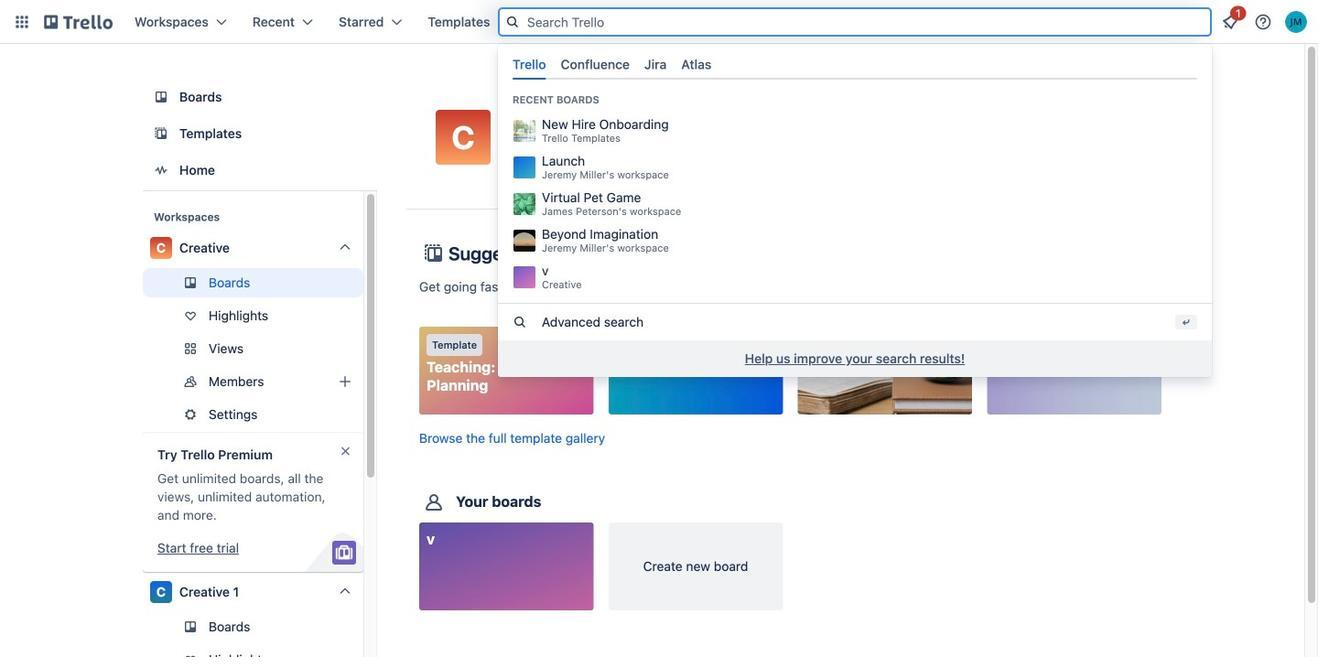 Task type: vqa. For each thing, say whether or not it's contained in the screenshot.
4th tab from the left
yes



Task type: locate. For each thing, give the bounding box(es) containing it.
forward image
[[360, 371, 382, 393]]

back to home image
[[44, 7, 113, 37]]

1 tab from the left
[[505, 49, 553, 80]]

forward image
[[360, 338, 382, 360], [360, 404, 382, 426]]

jeremy miller (jeremymiller198) image
[[1285, 11, 1307, 33]]

1 vertical spatial forward image
[[360, 404, 382, 426]]

2 forward image from the top
[[360, 404, 382, 426]]

open information menu image
[[1254, 13, 1272, 31]]

1 forward image from the top
[[360, 338, 382, 360]]

forward image down forward icon
[[360, 404, 382, 426]]

3 tab from the left
[[637, 49, 674, 80]]

tab list
[[505, 49, 1205, 80]]

home image
[[150, 159, 172, 181]]

2 tab from the left
[[553, 49, 637, 80]]

tab
[[505, 49, 553, 80], [553, 49, 637, 80], [637, 49, 674, 80], [674, 49, 719, 80]]

Search Trello field
[[498, 7, 1212, 37]]

advanced search image
[[513, 315, 527, 330]]

forward image up forward icon
[[360, 338, 382, 360]]

0 vertical spatial forward image
[[360, 338, 382, 360]]



Task type: describe. For each thing, give the bounding box(es) containing it.
add image
[[334, 371, 356, 393]]

4 tab from the left
[[674, 49, 719, 80]]

board image
[[150, 86, 172, 108]]

template board image
[[150, 123, 172, 145]]

search image
[[505, 15, 520, 29]]

primary element
[[0, 0, 1318, 44]]

1 notification image
[[1219, 11, 1241, 33]]



